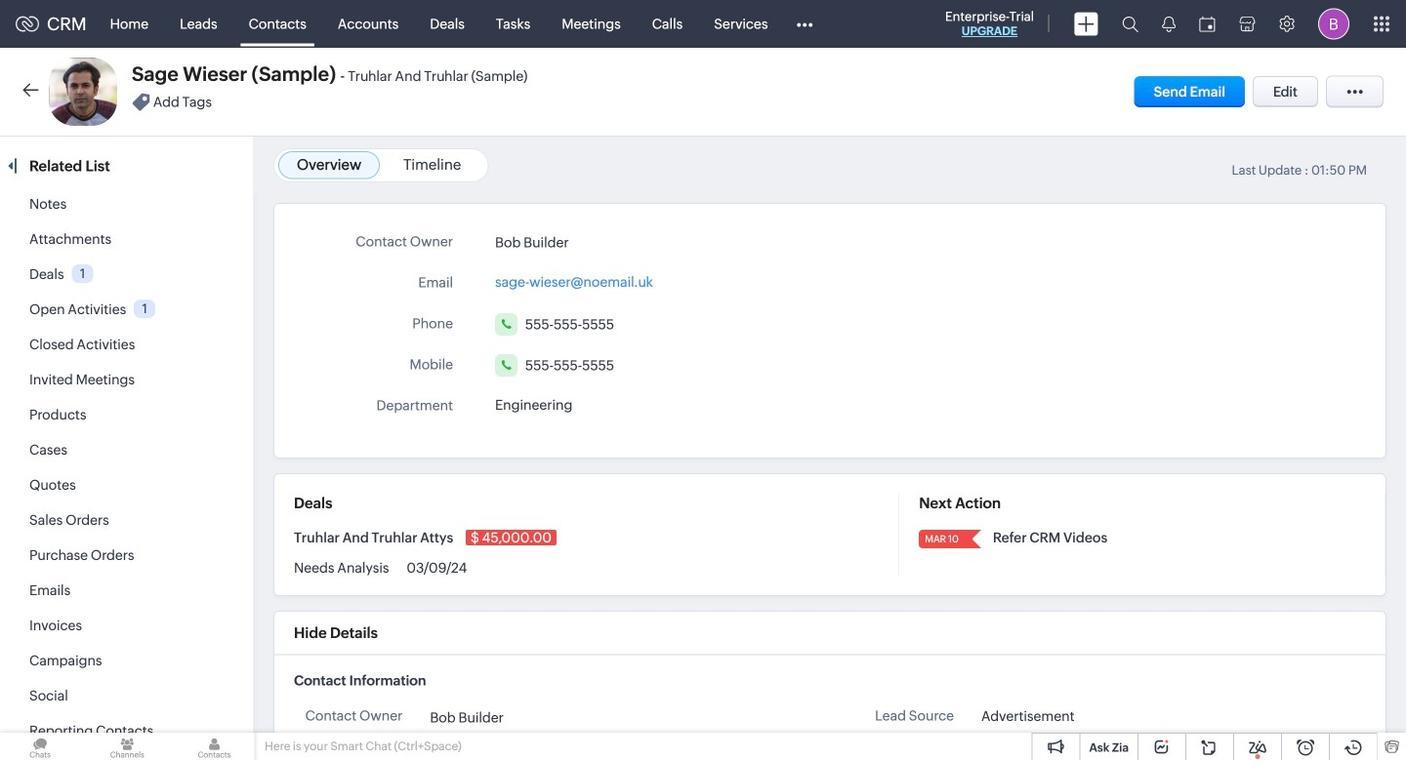 Task type: locate. For each thing, give the bounding box(es) containing it.
calendar image
[[1199, 16, 1216, 32]]

channels image
[[87, 733, 167, 761]]

Other Modules field
[[784, 8, 826, 40]]

create menu image
[[1074, 12, 1098, 36]]

chats image
[[0, 733, 80, 761]]

logo image
[[16, 16, 39, 32]]



Task type: vqa. For each thing, say whether or not it's contained in the screenshot.
Filter By Fields's Filter
no



Task type: describe. For each thing, give the bounding box(es) containing it.
signals image
[[1162, 16, 1176, 32]]

profile image
[[1318, 8, 1349, 40]]

signals element
[[1150, 0, 1187, 48]]

create menu element
[[1062, 0, 1110, 47]]

search element
[[1110, 0, 1150, 48]]

contacts image
[[174, 733, 254, 761]]

profile element
[[1306, 0, 1361, 47]]

search image
[[1122, 16, 1139, 32]]



